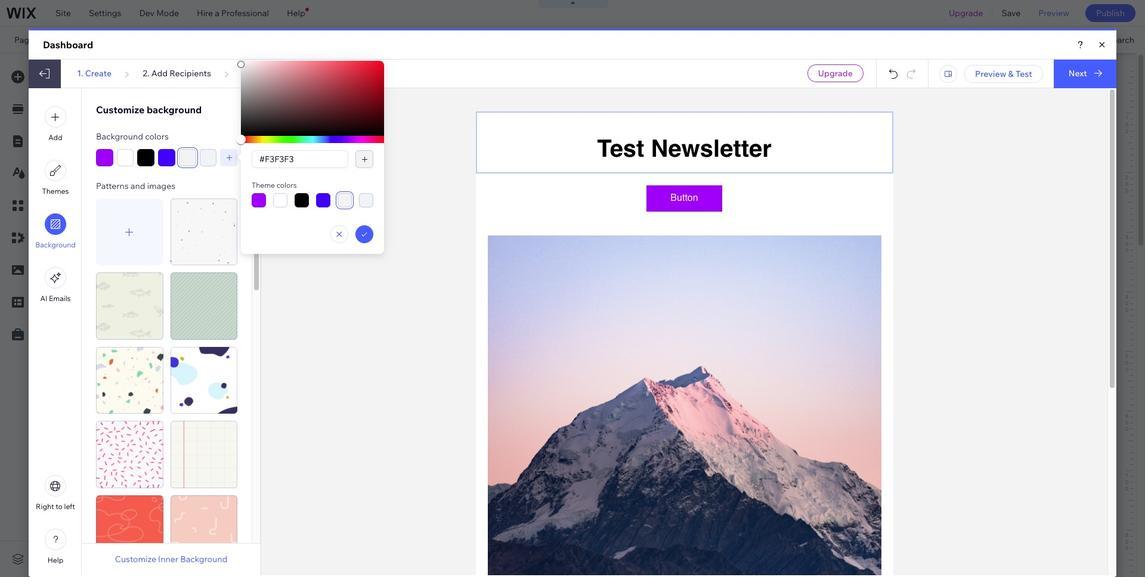 Task type: vqa. For each thing, say whether or not it's contained in the screenshot.
Tools button
yes



Task type: locate. For each thing, give the bounding box(es) containing it.
search button
[[1082, 27, 1145, 53]]

https://jamespeterson1902.wixsite.com/my-site connect your domain
[[205, 35, 479, 45]]

tools button
[[1025, 27, 1082, 53]]

settings
[[89, 8, 121, 18]]

? button
[[1039, 84, 1043, 92]]

save button
[[993, 0, 1030, 26]]

?
[[1039, 84, 1043, 92]]

tools
[[1050, 35, 1071, 45]]

connect
[[394, 35, 428, 45]]

results
[[81, 35, 118, 45]]

dev mode
[[139, 8, 179, 18]]

preview
[[1039, 8, 1069, 18]]

dev
[[139, 8, 154, 18]]

search
[[45, 35, 79, 45]]

search results
[[45, 35, 118, 45]]

hire
[[197, 8, 213, 18]]

help
[[287, 8, 305, 18]]

professional
[[221, 8, 269, 18]]

publish
[[1096, 8, 1125, 18]]



Task type: describe. For each thing, give the bounding box(es) containing it.
save
[[1002, 8, 1021, 18]]

site
[[375, 35, 389, 45]]

domain
[[449, 35, 479, 45]]

publish button
[[1086, 4, 1136, 22]]

site
[[55, 8, 71, 18]]

hire a professional
[[197, 8, 269, 18]]

preview button
[[1030, 0, 1078, 26]]

a
[[215, 8, 219, 18]]

100% button
[[976, 27, 1025, 53]]

100%
[[995, 35, 1016, 45]]

mode
[[156, 8, 179, 18]]

https://jamespeterson1902.wixsite.com/my-
[[205, 35, 375, 45]]

search
[[1107, 35, 1135, 45]]

your
[[430, 35, 447, 45]]

upgrade
[[949, 8, 983, 18]]



